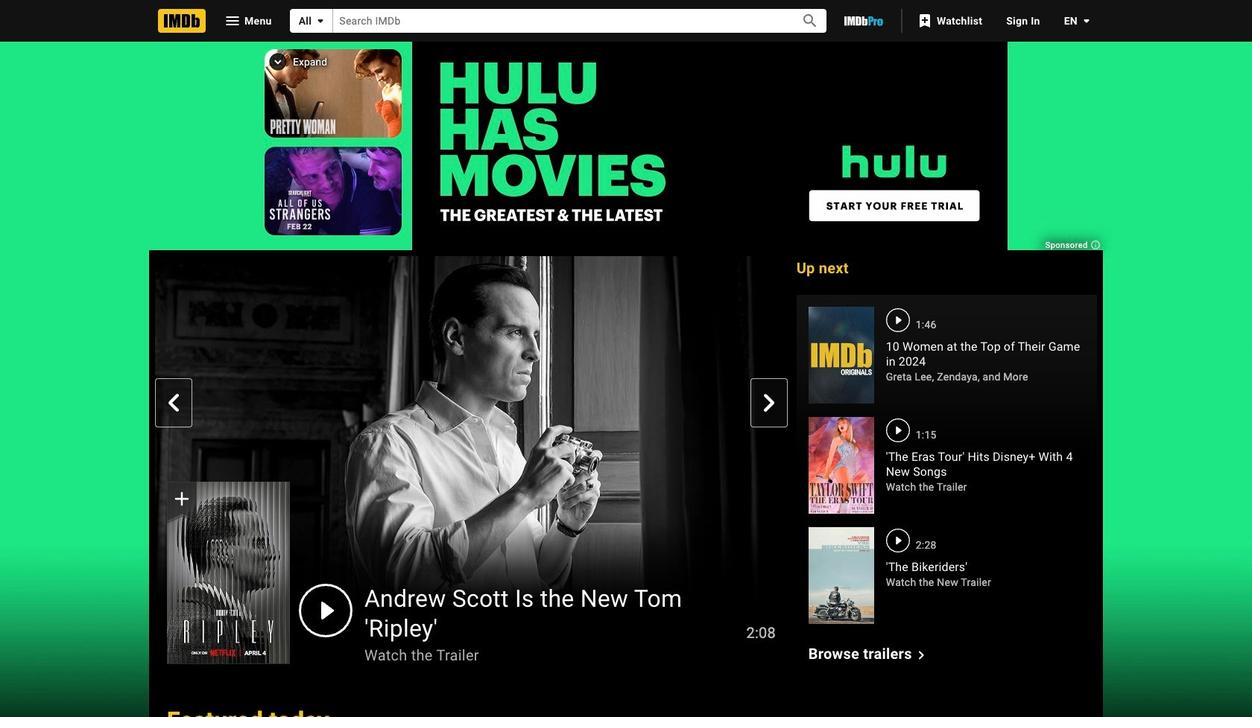Task type: vqa. For each thing, say whether or not it's contained in the screenshot.
Sound mix
no



Task type: locate. For each thing, give the bounding box(es) containing it.
chevron right inline image
[[760, 394, 778, 412]]

None field
[[333, 9, 785, 33]]

watchlist image
[[916, 12, 934, 30]]

chevron left inline image
[[165, 394, 183, 412]]

ripley image
[[167, 483, 290, 665], [167, 483, 290, 664]]

arrow drop down image
[[1078, 12, 1096, 30]]

submit search image
[[801, 12, 819, 30]]

Search IMDb text field
[[333, 9, 785, 33]]

None search field
[[290, 9, 826, 33]]

andrew scott is the new tom 'ripley' image
[[155, 256, 788, 613]]

group
[[155, 256, 788, 665], [167, 483, 290, 665]]

the bikeriders image
[[808, 528, 874, 625]]



Task type: describe. For each thing, give the bounding box(es) containing it.
chevron right image
[[912, 647, 930, 665]]

menu image
[[224, 12, 241, 30]]

taylor swift: the eras tour image
[[808, 417, 874, 514]]

andrew scott is the new tom 'ripley' element
[[155, 256, 788, 665]]

home image
[[158, 9, 206, 33]]

10 women at the top of their game in 2024 image
[[808, 307, 874, 404]]

arrow drop down image
[[312, 12, 330, 30]]



